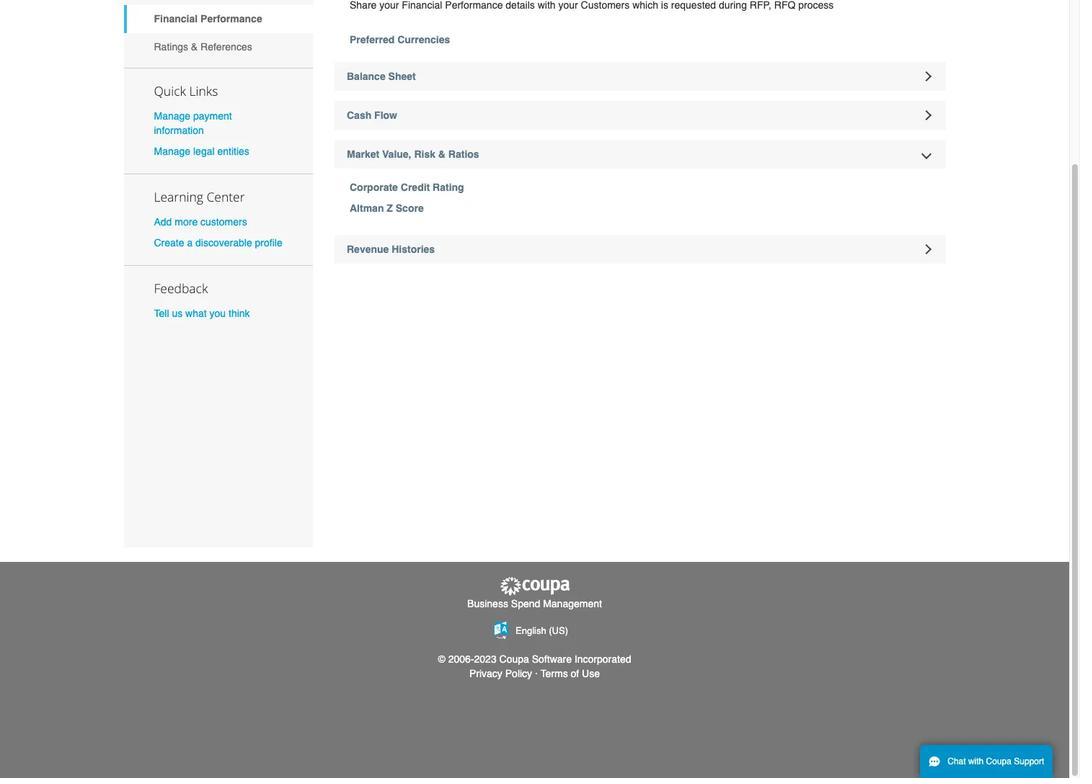 Task type: vqa. For each thing, say whether or not it's contained in the screenshot.
Compliance to the right
no



Task type: describe. For each thing, give the bounding box(es) containing it.
revenue
[[347, 243, 389, 255]]

currencies
[[397, 34, 450, 45]]

& inside ratings & references link
[[191, 41, 198, 53]]

balance sheet heading
[[335, 62, 946, 91]]

preferred currencies
[[350, 34, 450, 45]]

legal
[[193, 146, 215, 157]]

feedback
[[154, 280, 208, 297]]

privacy
[[469, 668, 503, 680]]

© 2006-2023 coupa software incorporated
[[438, 654, 631, 666]]

manage legal entities
[[154, 146, 249, 157]]

cash
[[347, 110, 372, 121]]

center
[[207, 188, 245, 205]]

©
[[438, 654, 446, 666]]

financial
[[154, 13, 198, 25]]

what
[[185, 308, 207, 320]]

think
[[229, 308, 250, 320]]

tell us what you think button
[[154, 307, 250, 321]]

chat with coupa support
[[948, 757, 1045, 767]]

cash flow button
[[335, 101, 946, 130]]

revenue histories
[[347, 243, 435, 255]]

market value, risk & ratios
[[347, 149, 479, 160]]

references
[[201, 41, 252, 53]]

learning
[[154, 188, 203, 205]]

chat with coupa support button
[[920, 746, 1053, 779]]

performance
[[201, 13, 262, 25]]

tell us what you think
[[154, 308, 250, 320]]

add
[[154, 216, 172, 228]]

rating
[[433, 182, 464, 193]]

spend
[[511, 599, 540, 610]]

learning center
[[154, 188, 245, 205]]

create a discoverable profile
[[154, 237, 283, 249]]

balance sheet
[[347, 71, 416, 82]]

ratios
[[448, 149, 479, 160]]

ratings
[[154, 41, 188, 53]]

manage legal entities link
[[154, 146, 249, 157]]

support
[[1014, 757, 1045, 767]]

histories
[[392, 243, 435, 255]]

market
[[347, 149, 379, 160]]

policy
[[505, 668, 532, 680]]

ratings & references
[[154, 41, 252, 53]]

financial performance
[[154, 13, 262, 25]]

privacy policy
[[469, 668, 532, 680]]

corporate credit rating
[[350, 182, 464, 193]]

payment
[[193, 110, 232, 122]]

preferred
[[350, 34, 395, 45]]

cash flow heading
[[335, 101, 946, 130]]

& inside market value, risk & ratios dropdown button
[[438, 149, 446, 160]]

add more customers
[[154, 216, 247, 228]]

entities
[[217, 146, 249, 157]]

altman z score
[[350, 203, 424, 214]]

privacy policy link
[[469, 668, 532, 680]]

a
[[187, 237, 193, 249]]

revenue histories button
[[335, 235, 946, 264]]

balance
[[347, 71, 386, 82]]

score
[[396, 203, 424, 214]]

0 vertical spatial coupa
[[499, 654, 529, 666]]

coupa supplier portal image
[[499, 577, 571, 597]]

risk
[[414, 149, 436, 160]]

terms
[[541, 668, 568, 680]]

links
[[189, 82, 218, 99]]

coupa inside button
[[986, 757, 1012, 767]]



Task type: locate. For each thing, give the bounding box(es) containing it.
altman
[[350, 203, 384, 214]]

manage up information
[[154, 110, 190, 122]]

ratings & references link
[[124, 33, 313, 61]]

manage
[[154, 110, 190, 122], [154, 146, 190, 157]]

software
[[532, 654, 572, 666]]

balance sheet button
[[335, 62, 946, 91]]

0 vertical spatial manage
[[154, 110, 190, 122]]

& right ratings
[[191, 41, 198, 53]]

manage inside manage payment information
[[154, 110, 190, 122]]

manage payment information
[[154, 110, 232, 136]]

of
[[571, 668, 579, 680]]

1 vertical spatial manage
[[154, 146, 190, 157]]

credit
[[401, 182, 430, 193]]

incorporated
[[575, 654, 631, 666]]

0 vertical spatial &
[[191, 41, 198, 53]]

coupa
[[499, 654, 529, 666], [986, 757, 1012, 767]]

z
[[387, 203, 393, 214]]

quick links
[[154, 82, 218, 99]]

information
[[154, 124, 204, 136]]

0 horizontal spatial coupa
[[499, 654, 529, 666]]

english (us)
[[516, 626, 568, 637]]

tell
[[154, 308, 169, 320]]

1 horizontal spatial coupa
[[986, 757, 1012, 767]]

0 horizontal spatial &
[[191, 41, 198, 53]]

cash flow
[[347, 110, 397, 121]]

discoverable
[[196, 237, 252, 249]]

manage down information
[[154, 146, 190, 157]]

market value, risk & ratios heading
[[335, 140, 946, 169]]

market value, risk & ratios button
[[335, 140, 946, 169]]

sheet
[[388, 71, 416, 82]]

1 manage from the top
[[154, 110, 190, 122]]

management
[[543, 599, 602, 610]]

with
[[969, 757, 984, 767]]

create a discoverable profile link
[[154, 237, 283, 249]]

(us)
[[549, 626, 568, 637]]

terms of use link
[[541, 668, 600, 680]]

value,
[[382, 149, 411, 160]]

2006-
[[448, 654, 474, 666]]

1 horizontal spatial &
[[438, 149, 446, 160]]

& right risk
[[438, 149, 446, 160]]

chat
[[948, 757, 966, 767]]

use
[[582, 668, 600, 680]]

customers
[[201, 216, 247, 228]]

1 vertical spatial coupa
[[986, 757, 1012, 767]]

corporate
[[350, 182, 398, 193]]

business
[[467, 599, 508, 610]]

terms of use
[[541, 668, 600, 680]]

revenue histories heading
[[335, 235, 946, 264]]

add more customers link
[[154, 216, 247, 228]]

you
[[210, 308, 226, 320]]

more
[[175, 216, 198, 228]]

2 manage from the top
[[154, 146, 190, 157]]

2023
[[474, 654, 497, 666]]

manage payment information link
[[154, 110, 232, 136]]

quick
[[154, 82, 186, 99]]

1 vertical spatial &
[[438, 149, 446, 160]]

financial performance link
[[124, 5, 313, 33]]

create
[[154, 237, 184, 249]]

english
[[516, 626, 546, 637]]

coupa up policy
[[499, 654, 529, 666]]

&
[[191, 41, 198, 53], [438, 149, 446, 160]]

manage for manage payment information
[[154, 110, 190, 122]]

manage for manage legal entities
[[154, 146, 190, 157]]

us
[[172, 308, 183, 320]]

flow
[[374, 110, 397, 121]]

profile
[[255, 237, 283, 249]]

coupa right with
[[986, 757, 1012, 767]]

business spend management
[[467, 599, 602, 610]]



